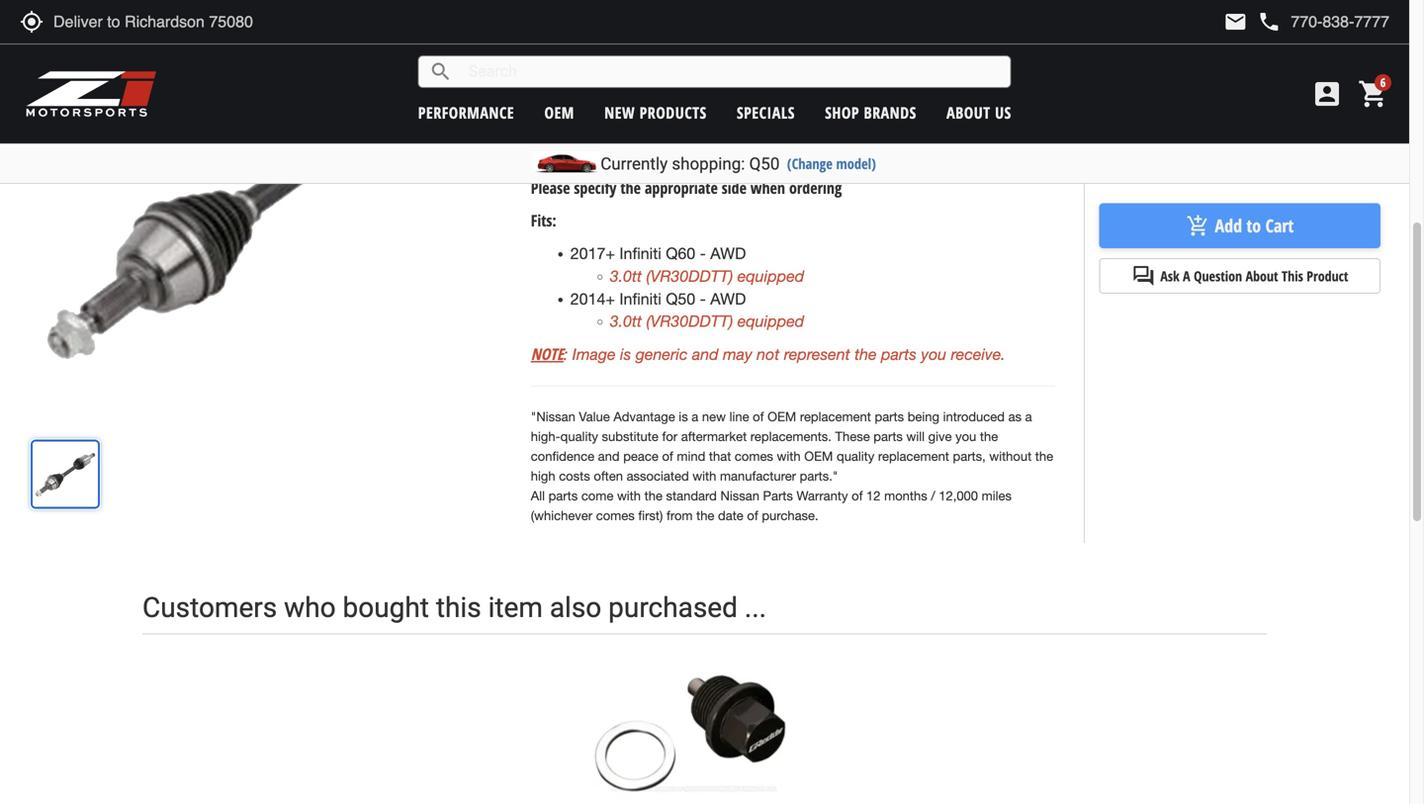 Task type: vqa. For each thing, say whether or not it's contained in the screenshot.
"(Learn More About The Ultimate Frontier Giveaway)" LINK
no



Task type: describe. For each thing, give the bounding box(es) containing it.
axle
[[853, 101, 883, 119]]

the up first)
[[645, 488, 663, 503]]

replace your damaged or worn out front cv axle with this genuine nissan value advantage replacement that costs a fraction of the cost of oem.
[[531, 101, 1037, 164]]

12
[[867, 488, 881, 503]]

1 infiniti from the top
[[620, 244, 662, 263]]

advantage inside "nissan value advantage is a new line of oem replacement parts being introduced as a high-quality substitute for aftermarket replacements. these parts will give you the confidence and peace of mind that comes with oem quality replacement parts, without the high costs often associated with manufacturer parts." all parts come with the standard nissan parts warranty of 12 months / 12,000 miles (whichever comes first) from the date of purchase.
[[614, 409, 676, 424]]

the down standard
[[697, 508, 715, 523]]

1 vertical spatial oem
[[768, 409, 797, 424]]

in
[[1100, 33, 1113, 54]]

of down for
[[662, 449, 674, 464]]

interest-
[[1111, 146, 1163, 163]]

help
[[1247, 31, 1268, 52]]

is for note
[[620, 345, 632, 364]]

2 horizontal spatial a
[[1026, 409, 1033, 424]]

of right date on the bottom right of page
[[747, 508, 759, 523]]

front
[[786, 101, 823, 119]]

oem link
[[545, 102, 575, 123]]

12,000
[[939, 488, 979, 503]]

cart
[[1266, 214, 1295, 238]]

0 vertical spatial oem
[[545, 102, 575, 123]]

(change model) link
[[788, 154, 877, 173]]

"nissan
[[531, 409, 576, 424]]

product
[[1307, 267, 1349, 286]]

warranty
[[797, 488, 848, 503]]

replacements.
[[751, 429, 832, 444]]

from
[[667, 508, 693, 523]]

2 vertical spatial replacement
[[879, 449, 950, 464]]

shopping:
[[672, 154, 745, 174]]

2 infiniti from the top
[[620, 290, 662, 308]]

2 (vr30ddtt) from the top
[[647, 312, 733, 331]]

mail phone
[[1224, 10, 1282, 34]]

(whichever
[[531, 508, 593, 523]]

of down about us link on the top right
[[944, 123, 958, 142]]

us
[[996, 102, 1012, 123]]

receive.
[[952, 345, 1006, 364]]

shop
[[825, 102, 860, 123]]

parts left the will
[[874, 429, 903, 444]]

1 horizontal spatial q50
[[750, 154, 780, 174]]

learn more link
[[1178, 167, 1249, 183]]

0 horizontal spatial quality
[[561, 429, 599, 444]]

new inside "nissan value advantage is a new line of oem replacement parts being introduced as a high-quality substitute for aftermarket replacements. these parts will give you the confidence and peace of mind that comes with oem quality replacement parts, without the high costs often associated with manufacturer parts." all parts come with the standard nissan parts warranty of 12 months / 12,000 miles (whichever comes first) from the date of purchase.
[[702, 409, 726, 424]]

learn
[[1178, 167, 1213, 183]]

manufacturer
[[720, 468, 797, 484]]

and inside "nissan value advantage is a new line of oem replacement parts being introduced as a high-quality substitute for aftermarket replacements. these parts will give you the confidence and peace of mind that comes with oem quality replacement parts, without the high costs often associated with manufacturer parts." all parts come with the standard nissan parts warranty of 12 months / 12,000 miles (whichever comes first) from the date of purchase.
[[598, 449, 620, 464]]

phone link
[[1258, 10, 1390, 34]]

0 horizontal spatial this
[[436, 592, 482, 624]]

with inside /mo with
[[1100, 167, 1126, 183]]

currently
[[601, 154, 668, 174]]

your
[[593, 101, 624, 119]]

will
[[907, 429, 925, 444]]

/mo with
[[1100, 146, 1380, 183]]

parts."
[[800, 468, 838, 484]]

1 (vr30ddtt) from the top
[[647, 267, 733, 285]]

search
[[429, 60, 453, 84]]

advantage inside replace your damaged or worn out front cv axle with this genuine nissan value advantage replacement that costs a fraction of the cost of oem.
[[626, 123, 702, 142]]

months
[[885, 488, 928, 503]]

model)
[[837, 154, 877, 173]]

this
[[1282, 267, 1304, 286]]

payments
[[1190, 146, 1251, 163]]

specify
[[574, 177, 617, 198]]

first)
[[639, 508, 663, 523]]

generic
[[636, 345, 688, 364]]

1 horizontal spatial quality
[[837, 449, 875, 464]]

that inside replace your damaged or worn out front cv axle with this genuine nissan value advantage replacement that costs a fraction of the cost of oem.
[[799, 123, 826, 142]]

q50 inside 2017+ infiniti q60 - awd 3.0tt (vr30ddtt) equipped 2014+ infiniti q50 - awd 3.0tt (vr30ddtt) equipped
[[666, 290, 696, 308]]

...
[[745, 592, 767, 624]]

often
[[594, 468, 623, 484]]

:
[[564, 345, 568, 364]]

q60
[[666, 244, 696, 263]]

genuine
[[951, 101, 1007, 119]]

1 vertical spatial or
[[1254, 146, 1267, 163]]

(change
[[788, 154, 833, 173]]

oem.
[[531, 146, 571, 164]]

of right line
[[753, 409, 764, 424]]

introduced
[[944, 409, 1005, 424]]

miles
[[982, 488, 1012, 503]]

$15
[[1333, 146, 1356, 163]]

ship.
[[1213, 33, 1243, 54]]

parts up (whichever
[[549, 488, 578, 503]]

note : image is generic and may not represent the parts you receive.
[[531, 343, 1006, 365]]

cost
[[989, 123, 1019, 142]]

0 vertical spatial comes
[[735, 449, 774, 464]]

confidence
[[531, 449, 595, 464]]

when
[[751, 177, 786, 198]]

fraction
[[886, 123, 939, 142]]

item
[[488, 592, 543, 624]]

associated
[[627, 468, 689, 484]]

"nissan value advantage is a new line of oem replacement parts being introduced as a high-quality substitute for aftermarket replacements. these parts will give you the confidence and peace of mind that comes with oem quality replacement parts, without the high costs often associated with manufacturer parts." all parts come with the standard nissan parts warranty of 12 months / 12,000 miles (whichever comes first) from the date of purchase.
[[531, 409, 1054, 523]]

costs inside replace your damaged or worn out front cv axle with this genuine nissan value advantage replacement that costs a fraction of the cost of oem.
[[830, 123, 869, 142]]

customers who bought this item also purchased ...
[[142, 592, 767, 624]]

low
[[1289, 146, 1311, 163]]

mail link
[[1224, 10, 1248, 34]]

2 equipped from the top
[[738, 312, 805, 331]]

. learn more
[[1170, 167, 1249, 183]]

in stock, ready to ship. help
[[1100, 31, 1268, 54]]

note
[[531, 343, 564, 365]]

come
[[582, 488, 614, 503]]

may
[[723, 345, 753, 364]]

costs inside "nissan value advantage is a new line of oem replacement parts being introduced as a high-quality substitute for aftermarket replacements. these parts will give you the confidence and peace of mind that comes with oem quality replacement parts, without the high costs often associated with manufacturer parts." all parts come with the standard nissan parts warranty of 12 months / 12,000 miles (whichever comes first) from the date of purchase.
[[559, 468, 590, 484]]

high
[[531, 468, 556, 484]]

products
[[640, 102, 707, 123]]

the down introduced
[[980, 429, 999, 444]]

date
[[718, 508, 744, 523]]

performance
[[418, 102, 515, 123]]

you inside "nissan value advantage is a new line of oem replacement parts being introduced as a high-quality substitute for aftermarket replacements. these parts will give you the confidence and peace of mind that comes with oem quality replacement parts, without the high costs often associated with manufacturer parts." all parts come with the standard nissan parts warranty of 12 months / 12,000 miles (whichever comes first) from the date of purchase.
[[956, 429, 977, 444]]

fits:
[[531, 210, 557, 231]]

0 horizontal spatial a
[[692, 409, 699, 424]]

image
[[573, 345, 616, 364]]

purchase.
[[762, 508, 819, 523]]

aftermarket
[[681, 429, 747, 444]]

out
[[759, 101, 782, 119]]

specials
[[737, 102, 795, 123]]

replacement inside replace your damaged or worn out front cv axle with this genuine nissan value advantage replacement that costs a fraction of the cost of oem.
[[706, 123, 794, 142]]

brands
[[864, 102, 917, 123]]



Task type: locate. For each thing, give the bounding box(es) containing it.
with up standard
[[693, 468, 717, 484]]

1 awd from the top
[[711, 244, 746, 263]]

2 vertical spatial oem
[[805, 449, 834, 464]]

about
[[947, 102, 991, 123], [1246, 267, 1279, 286]]

2 horizontal spatial as
[[1314, 146, 1329, 163]]

free
[[1163, 146, 1186, 163]]

0 vertical spatial -
[[700, 244, 706, 263]]

q50
[[750, 154, 780, 174], [666, 290, 696, 308]]

1 vertical spatial q50
[[666, 290, 696, 308]]

0 vertical spatial infiniti
[[620, 244, 662, 263]]

the down about us link on the top right
[[962, 123, 984, 142]]

infiniti right 2014+
[[620, 290, 662, 308]]

without
[[990, 449, 1032, 464]]

costs down 'confidence'
[[559, 468, 590, 484]]

1 equipped from the top
[[738, 267, 805, 285]]

substitute
[[602, 429, 659, 444]]

new products
[[605, 102, 707, 123]]

0 vertical spatial new
[[605, 102, 635, 123]]

nissan up date on the bottom right of page
[[721, 488, 760, 503]]

mail
[[1224, 10, 1248, 34]]

account_box
[[1312, 78, 1344, 110]]

comes down come
[[596, 508, 635, 523]]

with down often
[[617, 488, 641, 503]]

(vr30ddtt)
[[647, 267, 733, 285], [647, 312, 733, 331]]

1 horizontal spatial nissan
[[721, 488, 760, 503]]

purchased
[[609, 592, 738, 624]]

question
[[1194, 267, 1243, 286]]

the right represent
[[855, 345, 877, 364]]

1 3.0tt from the top
[[610, 267, 642, 285]]

1 horizontal spatial to
[[1247, 214, 1262, 238]]

stock,
[[1117, 33, 1153, 54]]

parts left being
[[875, 409, 904, 424]]

1 - from the top
[[700, 244, 706, 263]]

or left low
[[1254, 146, 1267, 163]]

3.0tt down 2017+
[[610, 267, 642, 285]]

nissan inside "nissan value advantage is a new line of oem replacement parts being introduced as a high-quality substitute for aftermarket replacements. these parts will give you the confidence and peace of mind that comes with oem quality replacement parts, without the high costs often associated with manufacturer parts." all parts come with the standard nissan parts warranty of 12 months / 12,000 miles (whichever comes first) from the date of purchase.
[[721, 488, 760, 503]]

replacement down specials link
[[706, 123, 794, 142]]

1 vertical spatial advantage
[[614, 409, 676, 424]]

with
[[888, 101, 917, 119], [1100, 167, 1126, 183], [777, 449, 801, 464], [693, 468, 717, 484], [617, 488, 641, 503]]

0 vertical spatial that
[[799, 123, 826, 142]]

0 horizontal spatial nissan
[[531, 123, 579, 142]]

the inside note : image is generic and may not represent the parts you receive.
[[855, 345, 877, 364]]

mind
[[677, 449, 706, 464]]

value
[[584, 123, 622, 142], [579, 409, 610, 424]]

1 horizontal spatial costs
[[830, 123, 869, 142]]

the right the without
[[1036, 449, 1054, 464]]

q50 down q60
[[666, 290, 696, 308]]

cv
[[827, 101, 848, 119]]

1 horizontal spatial that
[[799, 123, 826, 142]]

2 - from the top
[[700, 290, 706, 308]]

0 horizontal spatial about
[[947, 102, 991, 123]]

0 horizontal spatial you
[[922, 345, 947, 364]]

0 vertical spatial to
[[1196, 33, 1209, 54]]

1 vertical spatial to
[[1247, 214, 1262, 238]]

1 vertical spatial comes
[[596, 508, 635, 523]]

is for "nissan
[[679, 409, 688, 424]]

advantage up substitute
[[614, 409, 676, 424]]

shopping_cart
[[1359, 78, 1390, 110]]

value inside "nissan value advantage is a new line of oem replacement parts being introduced as a high-quality substitute for aftermarket replacements. these parts will give you the confidence and peace of mind that comes with oem quality replacement parts, without the high costs often associated with manufacturer parts." all parts come with the standard nissan parts warranty of 12 months / 12,000 miles (whichever comes first) from the date of purchase.
[[579, 409, 610, 424]]

Search search field
[[453, 56, 1011, 87]]

q50 up "when"
[[750, 154, 780, 174]]

this inside replace your damaged or worn out front cv axle with this genuine nissan value advantage replacement that costs a fraction of the cost of oem.
[[921, 101, 947, 119]]

and inside note : image is generic and may not represent the parts you receive.
[[693, 345, 719, 364]]

1 horizontal spatial this
[[921, 101, 947, 119]]

1 horizontal spatial or
[[1254, 146, 1267, 163]]

1 horizontal spatial and
[[693, 345, 719, 364]]

0 vertical spatial you
[[922, 345, 947, 364]]

0 vertical spatial quality
[[561, 429, 599, 444]]

2 horizontal spatial oem
[[805, 449, 834, 464]]

0 vertical spatial and
[[693, 345, 719, 364]]

to right add
[[1247, 214, 1262, 238]]

that down the aftermarket
[[709, 449, 732, 464]]

1 vertical spatial is
[[679, 409, 688, 424]]

1 vertical spatial that
[[709, 449, 732, 464]]

being
[[908, 409, 940, 424]]

2017+
[[571, 244, 615, 263]]

about left this in the right top of the page
[[1246, 267, 1279, 286]]

or left worn
[[700, 101, 714, 119]]

awd up may
[[711, 290, 746, 308]]

0 horizontal spatial q50
[[666, 290, 696, 308]]

this up fraction
[[921, 101, 947, 119]]

parts up being
[[882, 345, 917, 364]]

the inside replace your damaged or worn out front cv axle with this genuine nissan value advantage replacement that costs a fraction of the cost of oem.
[[962, 123, 984, 142]]

add
[[1216, 214, 1243, 238]]

0 horizontal spatial replacement
[[706, 123, 794, 142]]

1 vertical spatial new
[[702, 409, 726, 424]]

0 vertical spatial value
[[584, 123, 622, 142]]

1 horizontal spatial as
[[1271, 146, 1285, 163]]

0 vertical spatial or
[[700, 101, 714, 119]]

a
[[1184, 267, 1191, 286]]

high-
[[531, 429, 561, 444]]

0 vertical spatial 3.0tt
[[610, 267, 642, 285]]

please
[[531, 177, 570, 198]]

and left may
[[693, 345, 719, 364]]

1 horizontal spatial about
[[1246, 267, 1279, 286]]

ready
[[1157, 33, 1192, 54]]

as left low
[[1271, 146, 1285, 163]]

you up parts,
[[956, 429, 977, 444]]

- up note : image is generic and may not represent the parts you receive.
[[700, 290, 706, 308]]

as up the without
[[1009, 409, 1022, 424]]

is inside note : image is generic and may not represent the parts you receive.
[[620, 345, 632, 364]]

quality down these
[[837, 449, 875, 464]]

2017+ infiniti q60 - awd 3.0tt (vr30ddtt) equipped 2014+ infiniti q50 - awd 3.0tt (vr30ddtt) equipped
[[571, 244, 805, 331]]

side
[[722, 177, 747, 198]]

0 horizontal spatial to
[[1196, 33, 1209, 54]]

with up fraction
[[888, 101, 917, 119]]

1 vertical spatial 3.0tt
[[610, 312, 642, 331]]

1 vertical spatial awd
[[711, 290, 746, 308]]

is up the aftermarket
[[679, 409, 688, 424]]

1 horizontal spatial oem
[[768, 409, 797, 424]]

value up substitute
[[579, 409, 610, 424]]

customers
[[142, 592, 277, 624]]

0 vertical spatial equipped
[[738, 267, 805, 285]]

that inside "nissan value advantage is a new line of oem replacement parts being introduced as a high-quality substitute for aftermarket replacements. these parts will give you the confidence and peace of mind that comes with oem quality replacement parts, without the high costs often associated with manufacturer parts." all parts come with the standard nissan parts warranty of 12 months / 12,000 miles (whichever comes first) from the date of purchase.
[[709, 449, 732, 464]]

value down your
[[584, 123, 622, 142]]

0 horizontal spatial new
[[605, 102, 635, 123]]

- right q60
[[700, 244, 706, 263]]

1 vertical spatial value
[[579, 409, 610, 424]]

replacement up these
[[800, 409, 872, 424]]

1 vertical spatial equipped
[[738, 312, 805, 331]]

line
[[730, 409, 750, 424]]

0 horizontal spatial is
[[620, 345, 632, 364]]

performance link
[[418, 102, 515, 123]]

1 vertical spatial costs
[[559, 468, 590, 484]]

to
[[1196, 33, 1209, 54], [1247, 214, 1262, 238]]

costs
[[830, 123, 869, 142], [559, 468, 590, 484]]

you
[[922, 345, 947, 364], [956, 429, 977, 444]]

my_location
[[20, 10, 44, 34]]

new up the aftermarket
[[702, 409, 726, 424]]

oem up the oem.
[[545, 102, 575, 123]]

1 vertical spatial nissan
[[721, 488, 760, 503]]

new up currently
[[605, 102, 635, 123]]

0 vertical spatial is
[[620, 345, 632, 364]]

0 horizontal spatial costs
[[559, 468, 590, 484]]

/mo
[[1356, 146, 1380, 163]]

nissan inside replace your damaged or worn out front cv axle with this genuine nissan value advantage replacement that costs a fraction of the cost of oem.
[[531, 123, 579, 142]]

is inside "nissan value advantage is a new line of oem replacement parts being introduced as a high-quality substitute for aftermarket replacements. these parts will give you the confidence and peace of mind that comes with oem quality replacement parts, without the high costs often associated with manufacturer parts." all parts come with the standard nissan parts warranty of 12 months / 12,000 miles (whichever comes first) from the date of purchase.
[[679, 409, 688, 424]]

0 horizontal spatial and
[[598, 449, 620, 464]]

of left 12
[[852, 488, 863, 503]]

a inside replace your damaged or worn out front cv axle with this genuine nissan value advantage replacement that costs a fraction of the cost of oem.
[[873, 123, 882, 142]]

nissan down 'oem' link
[[531, 123, 579, 142]]

2 awd from the top
[[711, 290, 746, 308]]

the down currently
[[621, 177, 641, 198]]

0 vertical spatial q50
[[750, 154, 780, 174]]

.
[[1170, 167, 1174, 183]]

0 vertical spatial (vr30ddtt)
[[647, 267, 733, 285]]

new
[[605, 102, 635, 123], [702, 409, 726, 424]]

damaged
[[629, 101, 696, 119]]

this
[[921, 101, 947, 119], [436, 592, 482, 624]]

parts
[[763, 488, 793, 503]]

all
[[531, 488, 545, 503]]

to inside in stock, ready to ship. help
[[1196, 33, 1209, 54]]

oem up parts." at the bottom
[[805, 449, 834, 464]]

or inside replace your damaged or worn out front cv axle with this genuine nissan value advantage replacement that costs a fraction of the cost of oem.
[[700, 101, 714, 119]]

awd
[[711, 244, 746, 263], [711, 290, 746, 308]]

is right image
[[620, 345, 632, 364]]

to left ship.
[[1196, 33, 1209, 54]]

as
[[1271, 146, 1285, 163], [1314, 146, 1329, 163], [1009, 409, 1022, 424]]

this left "item"
[[436, 592, 482, 624]]

2 3.0tt from the top
[[610, 312, 642, 331]]

bought
[[343, 592, 429, 624]]

0 vertical spatial this
[[921, 101, 947, 119]]

0 horizontal spatial oem
[[545, 102, 575, 123]]

2 horizontal spatial replacement
[[879, 449, 950, 464]]

0 horizontal spatial or
[[700, 101, 714, 119]]

1 vertical spatial you
[[956, 429, 977, 444]]

infiniti
[[620, 244, 662, 263], [620, 290, 662, 308]]

a down "shop brands"
[[873, 123, 882, 142]]

about us
[[947, 102, 1012, 123]]

0 vertical spatial awd
[[711, 244, 746, 263]]

worn
[[719, 101, 754, 119]]

1 horizontal spatial a
[[873, 123, 882, 142]]

replacement down the will
[[879, 449, 950, 464]]

as inside "nissan value advantage is a new line of oem replacement parts being introduced as a high-quality substitute for aftermarket replacements. these parts will give you the confidence and peace of mind that comes with oem quality replacement parts, without the high costs often associated with manufacturer parts." all parts come with the standard nissan parts warranty of 12 months / 12,000 miles (whichever comes first) from the date of purchase.
[[1009, 409, 1022, 424]]

currently shopping: q50 (change model)
[[601, 154, 877, 174]]

0 horizontal spatial as
[[1009, 409, 1022, 424]]

quality up 'confidence'
[[561, 429, 599, 444]]

1 vertical spatial infiniti
[[620, 290, 662, 308]]

0 horizontal spatial comes
[[596, 508, 635, 523]]

0 horizontal spatial that
[[709, 449, 732, 464]]

shopping_cart link
[[1354, 78, 1390, 110]]

0 vertical spatial costs
[[830, 123, 869, 142]]

(vr30ddtt) up generic
[[647, 312, 733, 331]]

for
[[662, 429, 678, 444]]

1 horizontal spatial new
[[702, 409, 726, 424]]

-
[[700, 244, 706, 263], [700, 290, 706, 308]]

of
[[944, 123, 958, 142], [1023, 123, 1037, 142], [753, 409, 764, 424], [662, 449, 674, 464], [852, 488, 863, 503], [747, 508, 759, 523]]

and up often
[[598, 449, 620, 464]]

3.0tt
[[610, 267, 642, 285], [610, 312, 642, 331]]

you inside note : image is generic and may not represent the parts you receive.
[[922, 345, 947, 364]]

a up the aftermarket
[[692, 409, 699, 424]]

costs down shop on the top right
[[830, 123, 869, 142]]

with down the "replacements."
[[777, 449, 801, 464]]

infiniti left q60
[[620, 244, 662, 263]]

1 vertical spatial this
[[436, 592, 482, 624]]

advantage
[[626, 123, 702, 142], [614, 409, 676, 424]]

please specify the appropriate side when ordering
[[531, 177, 842, 198]]

1 horizontal spatial comes
[[735, 449, 774, 464]]

2014+
[[571, 290, 615, 308]]

ordering
[[790, 177, 842, 198]]

standard
[[666, 488, 717, 503]]

oem up the "replacements."
[[768, 409, 797, 424]]

these
[[836, 429, 870, 444]]

you left receive. at the right of the page
[[922, 345, 947, 364]]

/
[[931, 488, 936, 503]]

comes up manufacturer
[[735, 449, 774, 464]]

(vr30ddtt) down q60
[[647, 267, 733, 285]]

who
[[284, 592, 336, 624]]

0 vertical spatial replacement
[[706, 123, 794, 142]]

3.0tt down 2014+
[[610, 312, 642, 331]]

peace
[[624, 449, 659, 464]]

with down '4'
[[1100, 167, 1126, 183]]

z1 motorsports logo image
[[25, 69, 158, 119]]

about inside question_answer ask a question about this product
[[1246, 267, 1279, 286]]

value inside replace your damaged or worn out front cv axle with this genuine nissan value advantage replacement that costs a fraction of the cost of oem.
[[584, 123, 622, 142]]

also
[[550, 592, 602, 624]]

as right low
[[1314, 146, 1329, 163]]

1 vertical spatial quality
[[837, 449, 875, 464]]

represent
[[784, 345, 851, 364]]

1 vertical spatial about
[[1246, 267, 1279, 286]]

1 vertical spatial and
[[598, 449, 620, 464]]

0 vertical spatial nissan
[[531, 123, 579, 142]]

about left us
[[947, 102, 991, 123]]

0 vertical spatial about
[[947, 102, 991, 123]]

1 horizontal spatial you
[[956, 429, 977, 444]]

with inside replace your damaged or worn out front cv axle with this genuine nissan value advantage replacement that costs a fraction of the cost of oem.
[[888, 101, 917, 119]]

0 vertical spatial advantage
[[626, 123, 702, 142]]

a up the without
[[1026, 409, 1033, 424]]

of right cost
[[1023, 123, 1037, 142]]

1 vertical spatial -
[[700, 290, 706, 308]]

4
[[1100, 146, 1108, 163]]

shop brands link
[[825, 102, 917, 123]]

1 horizontal spatial is
[[679, 409, 688, 424]]

question_answer ask a question about this product
[[1132, 264, 1349, 288]]

advantage down new products "link"
[[626, 123, 702, 142]]

specials link
[[737, 102, 795, 123]]

1 vertical spatial (vr30ddtt)
[[647, 312, 733, 331]]

1 vertical spatial replacement
[[800, 409, 872, 424]]

awd right q60
[[711, 244, 746, 263]]

1 horizontal spatial replacement
[[800, 409, 872, 424]]

the
[[962, 123, 984, 142], [621, 177, 641, 198], [855, 345, 877, 364], [980, 429, 999, 444], [1036, 449, 1054, 464], [645, 488, 663, 503], [697, 508, 715, 523]]

4 interest-free payments or as low as $15
[[1100, 146, 1356, 163]]

parts inside note : image is generic and may not represent the parts you receive.
[[882, 345, 917, 364]]

that down front
[[799, 123, 826, 142]]



